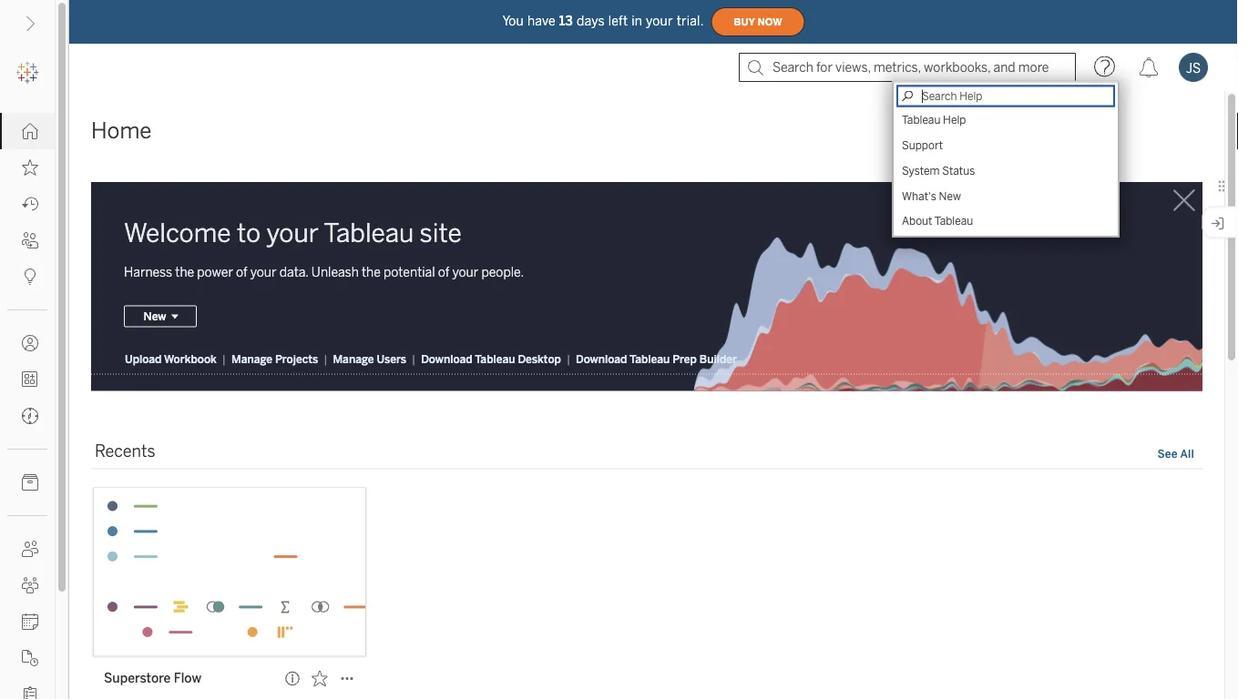 Task type: vqa. For each thing, say whether or not it's contained in the screenshot.
system status LINK
yes



Task type: locate. For each thing, give the bounding box(es) containing it.
buy
[[734, 16, 755, 28]]

harness the power of your data. unleash the potential of your people.
[[124, 265, 524, 280]]

download
[[421, 353, 473, 366], [576, 353, 627, 366]]

power
[[197, 265, 233, 280]]

you have 13 days left in your trial.
[[503, 13, 704, 28]]

manage left users
[[333, 353, 374, 366]]

1 download from the left
[[421, 353, 473, 366]]

new
[[939, 190, 961, 203], [144, 310, 166, 323]]

desktop
[[518, 353, 561, 366]]

what's
[[902, 190, 937, 203]]

download right users
[[421, 353, 473, 366]]

welcome to your tableau site
[[124, 218, 462, 248]]

tableau help link
[[897, 107, 1116, 133]]

2 manage from the left
[[333, 353, 374, 366]]

| right workbook
[[222, 353, 226, 366]]

manage projects link
[[231, 352, 319, 367]]

to
[[237, 218, 261, 248]]

0 horizontal spatial download
[[421, 353, 473, 366]]

superstore flow
[[104, 672, 201, 687]]

0 horizontal spatial of
[[236, 265, 248, 280]]

download tableau desktop link
[[420, 352, 562, 367]]

trial.
[[677, 13, 704, 28]]

projects
[[275, 353, 318, 366]]

1 horizontal spatial download
[[576, 353, 627, 366]]

of right power at the top of page
[[236, 265, 248, 280]]

2 of from the left
[[438, 265, 450, 280]]

Search Help text field
[[897, 85, 1116, 107]]

superstore
[[104, 672, 171, 687]]

what's new
[[902, 190, 961, 203]]

recents
[[95, 442, 155, 462]]

about
[[902, 215, 933, 228]]

| right projects
[[324, 353, 328, 366]]

upload workbook button
[[124, 352, 218, 367]]

new inside popup button
[[144, 310, 166, 323]]

1 horizontal spatial of
[[438, 265, 450, 280]]

of
[[236, 265, 248, 280], [438, 265, 450, 280]]

1 of from the left
[[236, 265, 248, 280]]

your
[[646, 13, 673, 28], [266, 218, 319, 248], [250, 265, 277, 280], [453, 265, 479, 280]]

upload
[[125, 353, 162, 366]]

1 horizontal spatial the
[[362, 265, 381, 280]]

your left people.
[[453, 265, 479, 280]]

13
[[559, 13, 573, 28]]

in
[[632, 13, 643, 28]]

0 horizontal spatial new
[[144, 310, 166, 323]]

your up data.
[[266, 218, 319, 248]]

of right potential
[[438, 265, 450, 280]]

2 download from the left
[[576, 353, 627, 366]]

new down 'status'
[[939, 190, 961, 203]]

1 horizontal spatial manage
[[333, 353, 374, 366]]

the right unleash
[[362, 265, 381, 280]]

buy now
[[734, 16, 782, 28]]

1 vertical spatial new
[[144, 310, 166, 323]]

data.
[[280, 265, 309, 280]]

workbook
[[164, 353, 217, 366]]

0 horizontal spatial manage
[[231, 353, 273, 366]]

navigation panel element
[[0, 55, 55, 700]]

site
[[420, 218, 462, 248]]

1 the from the left
[[175, 265, 194, 280]]

new up upload
[[144, 310, 166, 323]]

the
[[175, 265, 194, 280], [362, 265, 381, 280]]

the left power at the top of page
[[175, 265, 194, 280]]

manage left projects
[[231, 353, 273, 366]]

download right desktop at left
[[576, 353, 627, 366]]

|
[[222, 353, 226, 366], [324, 353, 328, 366], [412, 353, 416, 366], [567, 353, 571, 366]]

| right desktop at left
[[567, 353, 571, 366]]

tableau
[[902, 113, 941, 126], [935, 215, 974, 228], [324, 218, 414, 248], [475, 353, 515, 366], [630, 353, 670, 366]]

manage
[[231, 353, 273, 366], [333, 353, 374, 366]]

tableau up unleash
[[324, 218, 414, 248]]

| right users
[[412, 353, 416, 366]]

0 horizontal spatial the
[[175, 265, 194, 280]]

tableau down the what's new on the top right of the page
[[935, 215, 974, 228]]

2 | from the left
[[324, 353, 328, 366]]

home
[[91, 118, 152, 144]]

about tableau
[[902, 215, 974, 228]]

days
[[577, 13, 605, 28]]

potential
[[384, 265, 435, 280]]

now
[[758, 16, 782, 28]]

0 vertical spatial new
[[939, 190, 961, 203]]

1 manage from the left
[[231, 353, 273, 366]]

see all
[[1158, 447, 1195, 461]]



Task type: describe. For each thing, give the bounding box(es) containing it.
welcome
[[124, 218, 231, 248]]

system
[[902, 164, 940, 177]]

new button
[[124, 306, 197, 328]]

see
[[1158, 447, 1178, 461]]

prep
[[673, 353, 697, 366]]

1 | from the left
[[222, 353, 226, 366]]

users
[[377, 353, 406, 366]]

4 | from the left
[[567, 353, 571, 366]]

unleash
[[312, 265, 359, 280]]

tableau up support
[[902, 113, 941, 126]]

manage users link
[[332, 352, 407, 367]]

left
[[609, 13, 628, 28]]

tableau inside button
[[935, 215, 974, 228]]

status
[[942, 164, 975, 177]]

see all link
[[1157, 445, 1196, 464]]

system status
[[902, 164, 975, 177]]

support link
[[897, 133, 1116, 158]]

your left data.
[[250, 265, 277, 280]]

what's new link
[[897, 184, 1116, 209]]

tableau left prep
[[630, 353, 670, 366]]

main navigation. press the up and down arrow keys to access links. element
[[0, 113, 55, 700]]

tableau left desktop at left
[[475, 353, 515, 366]]

you
[[503, 13, 524, 28]]

support
[[902, 139, 943, 152]]

buy now button
[[711, 7, 805, 36]]

tableau help
[[902, 113, 966, 126]]

people.
[[482, 265, 524, 280]]

upload workbook | manage projects | manage users | download tableau desktop | download tableau prep builder
[[125, 353, 737, 366]]

all
[[1181, 447, 1195, 461]]

help
[[943, 113, 966, 126]]

builder
[[700, 353, 737, 366]]

harness
[[124, 265, 172, 280]]

3 | from the left
[[412, 353, 416, 366]]

2 the from the left
[[362, 265, 381, 280]]

about tableau button
[[897, 209, 1116, 233]]

flow
[[174, 672, 201, 687]]

system status link
[[897, 158, 1116, 184]]

download tableau prep builder link
[[575, 352, 738, 367]]

Search for views, metrics, workbooks, and more text field
[[739, 53, 1076, 82]]

have
[[528, 13, 556, 28]]

your right in
[[646, 13, 673, 28]]

1 horizontal spatial new
[[939, 190, 961, 203]]



